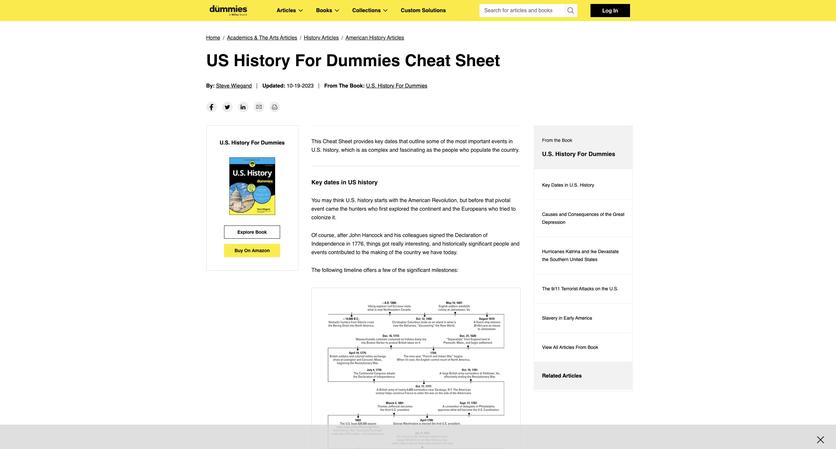 Task type: describe. For each thing, give the bounding box(es) containing it.
consequences
[[568, 212, 599, 217]]

course,
[[318, 233, 336, 239]]

his
[[394, 233, 401, 239]]

u.s. history for dummies inside tab
[[542, 151, 615, 158]]

colleagues
[[403, 233, 428, 239]]

of right few
[[392, 268, 397, 274]]

steve wiegand link
[[216, 83, 252, 89]]

related articles
[[542, 373, 582, 379]]

causes
[[542, 212, 558, 217]]

who for american
[[488, 206, 498, 212]]

books
[[316, 8, 332, 14]]

timeline
[[344, 268, 362, 274]]

the right &
[[259, 35, 268, 41]]

in inside of course, after john hancock and his colleagues signed the declaration of independence in 1776, things got really interesting, and historically significant people and events contributed to the making of the country we have today.
[[346, 241, 350, 247]]

1 horizontal spatial sheet
[[455, 51, 500, 70]]

causes and consequences of the great depression link
[[534, 200, 632, 237]]

of
[[311, 233, 317, 239]]

book image image
[[229, 158, 275, 215]]

0 horizontal spatial significant
[[407, 268, 430, 274]]

may
[[322, 198, 332, 204]]

on
[[244, 248, 251, 253]]

u.s. history for dummies link
[[366, 83, 427, 89]]

and inside this cheat sheet provides key dates that outline some of the most important events in u.s. history, which is as complex and fascinating as the people who populate the country.
[[390, 147, 398, 153]]

0 vertical spatial u.s. history for dummies
[[220, 140, 285, 146]]

in up think
[[341, 179, 346, 186]]

after
[[337, 233, 348, 239]]

today.
[[444, 250, 458, 256]]

the inside hurricanes katrina and ike devastate the southern united states
[[542, 257, 549, 262]]

explore book
[[237, 229, 267, 235]]

key for key dates in u.s. history
[[542, 183, 550, 188]]

country
[[404, 250, 421, 256]]

terrorist
[[561, 286, 578, 292]]

making
[[371, 250, 388, 256]]

buy on amazon link
[[224, 244, 280, 257]]

united
[[570, 257, 583, 262]]

declaration
[[455, 233, 482, 239]]

hancock
[[362, 233, 383, 239]]

revolution,
[[432, 198, 458, 204]]

home
[[206, 35, 220, 41]]

from inside view all articles from book link
[[576, 345, 586, 350]]

got
[[382, 241, 389, 247]]

0 horizontal spatial american
[[346, 35, 368, 41]]

view all articles from book
[[542, 345, 598, 350]]

u.s. inside tab
[[542, 151, 554, 158]]

us history for dummies cheat sheet
[[206, 51, 500, 70]]

book:
[[350, 83, 365, 89]]

dates
[[551, 183, 563, 188]]

before
[[469, 198, 484, 204]]

in inside this cheat sheet provides key dates that outline some of the most important events in u.s. history, which is as complex and fascinating as the people who populate the country.
[[509, 139, 513, 145]]

articles down open collections list icon
[[387, 35, 404, 41]]

dates inside this cheat sheet provides key dates that outline some of the most important events in u.s. history, which is as complex and fascinating as the people who populate the country.
[[385, 139, 398, 145]]

which
[[341, 147, 355, 153]]

american inside you may think u.s. history starts with the american revolution, but before that pivotal event came the hunters who first explored the continent and the europeans who tried to colonize it.
[[408, 198, 431, 204]]

buy on amazon
[[235, 248, 270, 253]]

and inside hurricanes katrina and ike devastate the southern united states
[[582, 249, 589, 254]]

katrina
[[566, 249, 580, 254]]

attacks
[[579, 286, 594, 292]]

of down got
[[389, 250, 394, 256]]

updated:
[[262, 83, 285, 89]]

milestones:
[[432, 268, 458, 274]]

in inside slavery in early america link
[[559, 316, 562, 321]]

the left book:
[[339, 83, 348, 89]]

solutions
[[422, 8, 446, 14]]

key
[[375, 139, 383, 145]]

hurricanes katrina and ike devastate the southern united states link
[[534, 237, 632, 275]]

wiegand
[[231, 83, 252, 89]]

u.s. history for dummies tab
[[534, 126, 632, 169]]

came
[[326, 206, 339, 212]]

america
[[575, 316, 592, 321]]

u.s. history for dummies tab list
[[534, 126, 633, 392]]

1776,
[[352, 241, 365, 247]]

we
[[423, 250, 429, 256]]

9/11
[[551, 286, 560, 292]]

important
[[468, 139, 490, 145]]

john
[[349, 233, 361, 239]]

with
[[389, 198, 398, 204]]

1 vertical spatial dates
[[324, 179, 339, 186]]

interesting,
[[405, 241, 431, 247]]

this
[[311, 139, 321, 145]]

in
[[613, 7, 618, 14]]

home link
[[206, 34, 220, 42]]

articles right arts
[[280, 35, 297, 41]]

american history articles
[[346, 35, 404, 41]]

history for u.s.
[[358, 198, 373, 204]]

1 horizontal spatial us
[[348, 179, 356, 186]]

hunters
[[349, 206, 367, 212]]

explored
[[389, 206, 409, 212]]

updated: 10-19-2023
[[262, 83, 314, 89]]

on
[[595, 286, 600, 292]]

events inside this cheat sheet provides key dates that outline some of the most important events in u.s. history, which is as complex and fascinating as the people who populate the country.
[[492, 139, 507, 145]]

articles left open article categories 'image'
[[277, 8, 296, 14]]

buy
[[235, 248, 243, 253]]

open article categories image
[[299, 9, 303, 12]]

0 vertical spatial us
[[206, 51, 229, 70]]

things
[[367, 241, 381, 247]]

hurricanes
[[542, 249, 564, 254]]

academics & the arts articles
[[227, 35, 297, 41]]

who for some
[[460, 147, 469, 153]]

collections
[[352, 8, 381, 14]]

10-
[[287, 83, 294, 89]]

complex
[[368, 147, 388, 153]]

offers
[[364, 268, 377, 274]]

people inside of course, after john hancock and his colleagues signed the declaration of independence in 1776, things got really interesting, and historically significant people and events contributed to the making of the country we have today.
[[493, 241, 509, 247]]

few
[[383, 268, 391, 274]]

that inside you may think u.s. history starts with the american revolution, but before that pivotal event came the hunters who first explored the continent and the europeans who tried to colonize it.
[[485, 198, 494, 204]]

of course, after john hancock and his colleagues signed the declaration of independence in 1776, things got really interesting, and historically significant people and events contributed to the making of the country we have today.
[[311, 233, 520, 256]]

explore
[[237, 229, 254, 235]]

all
[[553, 345, 558, 350]]

sheet inside this cheat sheet provides key dates that outline some of the most important events in u.s. history, which is as complex and fascinating as the people who populate the country.
[[338, 139, 352, 145]]

a
[[378, 268, 381, 274]]

cheat inside this cheat sheet provides key dates that outline some of the most important events in u.s. history, which is as complex and fascinating as the people who populate the country.
[[323, 139, 337, 145]]

to inside of course, after john hancock and his colleagues signed the declaration of independence in 1776, things got really interesting, and historically significant people and events contributed to the making of the country we have today.
[[356, 250, 360, 256]]



Task type: locate. For each thing, give the bounding box(es) containing it.
0 vertical spatial to
[[511, 206, 516, 212]]

dummies inside tab
[[589, 151, 615, 158]]

0 horizontal spatial u.s. history for dummies
[[220, 140, 285, 146]]

0 vertical spatial people
[[442, 147, 458, 153]]

2023
[[302, 83, 314, 89]]

0 horizontal spatial sheet
[[338, 139, 352, 145]]

1 vertical spatial people
[[493, 241, 509, 247]]

to
[[511, 206, 516, 212], [356, 250, 360, 256]]

really
[[391, 241, 403, 247]]

u.s. inside you may think u.s. history starts with the american revolution, but before that pivotal event came the hunters who first explored the continent and the europeans who tried to colonize it.
[[346, 198, 356, 204]]

1 as from the left
[[361, 147, 367, 153]]

us down home link
[[206, 51, 229, 70]]

arts
[[270, 35, 279, 41]]

in left early
[[559, 316, 562, 321]]

0 horizontal spatial as
[[361, 147, 367, 153]]

19-
[[294, 83, 302, 89]]

to right tried
[[511, 206, 516, 212]]

in left the 1776, on the bottom left of the page
[[346, 241, 350, 247]]

Search for articles and books text field
[[479, 4, 565, 17]]

2 vertical spatial from
[[576, 345, 586, 350]]

0 vertical spatial cheat
[[405, 51, 451, 70]]

the inside the 9/11 terrorist attacks on the u.s. link
[[602, 286, 608, 292]]

1 vertical spatial to
[[356, 250, 360, 256]]

in right dates
[[565, 183, 568, 188]]

u.s.
[[366, 83, 376, 89], [220, 140, 230, 146], [311, 147, 322, 153], [542, 151, 554, 158], [570, 183, 579, 188], [346, 198, 356, 204], [609, 286, 618, 292]]

book inside the u.s. history for dummies tab
[[562, 138, 572, 143]]

0 vertical spatial book
[[562, 138, 572, 143]]

key up you at the top left of page
[[311, 179, 322, 186]]

most
[[455, 139, 467, 145]]

some
[[426, 139, 439, 145]]

1 horizontal spatial significant
[[469, 241, 492, 247]]

of right declaration
[[483, 233, 488, 239]]

causes and consequences of the great depression
[[542, 212, 625, 225]]

explore book link
[[224, 226, 280, 239]]

sheet
[[455, 51, 500, 70], [338, 139, 352, 145]]

0 vertical spatial that
[[399, 139, 408, 145]]

by:
[[206, 83, 215, 89]]

but
[[460, 198, 467, 204]]

that right before
[[485, 198, 494, 204]]

log in link
[[590, 4, 630, 17]]

academics
[[227, 35, 253, 41]]

0 horizontal spatial to
[[356, 250, 360, 256]]

book inside explore book link
[[255, 229, 267, 235]]

slavery
[[542, 316, 558, 321]]

history up starts
[[358, 179, 378, 186]]

key
[[311, 179, 322, 186], [542, 183, 550, 188]]

1 horizontal spatial events
[[492, 139, 507, 145]]

provides
[[354, 139, 374, 145]]

historically
[[442, 241, 467, 247]]

history for us
[[358, 179, 378, 186]]

history up hunters
[[358, 198, 373, 204]]

1 vertical spatial american
[[408, 198, 431, 204]]

have
[[431, 250, 442, 256]]

dates right key
[[385, 139, 398, 145]]

you may think u.s. history starts with the american revolution, but before that pivotal event came the hunters who first explored the continent and the europeans who tried to colonize it.
[[311, 198, 516, 221]]

the left following
[[311, 268, 321, 274]]

history
[[304, 35, 320, 41], [369, 35, 386, 41], [234, 51, 290, 70], [378, 83, 394, 89], [231, 140, 250, 146], [555, 151, 576, 158], [580, 183, 594, 188]]

for
[[295, 51, 322, 70], [396, 83, 404, 89], [251, 140, 260, 146], [577, 151, 587, 158]]

0 horizontal spatial dates
[[324, 179, 339, 186]]

articles right all
[[559, 345, 574, 350]]

2 horizontal spatial from
[[576, 345, 586, 350]]

us up hunters
[[348, 179, 356, 186]]

1 vertical spatial significant
[[407, 268, 430, 274]]

key left dates
[[542, 183, 550, 188]]

u.s. history timeline image
[[328, 302, 504, 450]]

significant
[[469, 241, 492, 247], [407, 268, 430, 274]]

1 horizontal spatial cheat
[[405, 51, 451, 70]]

as down some at the right
[[427, 147, 432, 153]]

1 horizontal spatial dates
[[385, 139, 398, 145]]

ike
[[591, 249, 597, 254]]

open collections list image
[[383, 9, 388, 12]]

the 9/11 terrorist attacks on the u.s.
[[542, 286, 618, 292]]

0 vertical spatial from
[[324, 83, 337, 89]]

in up the country.
[[509, 139, 513, 145]]

logo image
[[206, 5, 250, 16]]

of right some at the right
[[441, 139, 445, 145]]

who inside this cheat sheet provides key dates that outline some of the most important events in u.s. history, which is as complex and fascinating as the people who populate the country.
[[460, 147, 469, 153]]

the
[[259, 35, 268, 41], [339, 83, 348, 89], [311, 268, 321, 274], [542, 286, 550, 292]]

the left 9/11
[[542, 286, 550, 292]]

as right is
[[361, 147, 367, 153]]

populate
[[471, 147, 491, 153]]

from for from the book
[[542, 138, 553, 143]]

1 horizontal spatial who
[[460, 147, 469, 153]]

europeans
[[462, 206, 487, 212]]

and inside causes and consequences of the great depression
[[559, 212, 567, 217]]

0 vertical spatial history
[[358, 179, 378, 186]]

academics & the arts articles link
[[227, 34, 297, 42]]

for inside tab
[[577, 151, 587, 158]]

history inside you may think u.s. history starts with the american revolution, but before that pivotal event came the hunters who first explored the continent and the europeans who tried to colonize it.
[[358, 198, 373, 204]]

1 vertical spatial events
[[311, 250, 327, 256]]

this cheat sheet provides key dates that outline some of the most important events in u.s. history, which is as complex and fascinating as the people who populate the country.
[[311, 139, 520, 153]]

1 horizontal spatial book
[[562, 138, 572, 143]]

open book categories image
[[335, 9, 339, 12]]

0 vertical spatial events
[[492, 139, 507, 145]]

0 vertical spatial dates
[[385, 139, 398, 145]]

1 vertical spatial book
[[255, 229, 267, 235]]

0 horizontal spatial who
[[368, 206, 378, 212]]

country.
[[501, 147, 520, 153]]

pivotal
[[495, 198, 511, 204]]

1 horizontal spatial to
[[511, 206, 516, 212]]

1 horizontal spatial from
[[542, 138, 553, 143]]

related articles tab
[[534, 363, 632, 390]]

articles inside button
[[563, 373, 582, 379]]

that up fascinating
[[399, 139, 408, 145]]

related
[[542, 373, 561, 379]]

who left tried
[[488, 206, 498, 212]]

1 vertical spatial history
[[358, 198, 373, 204]]

from the book
[[542, 138, 572, 143]]

american up us history for dummies cheat sheet
[[346, 35, 368, 41]]

by: steve wiegand
[[206, 83, 252, 89]]

states
[[584, 257, 598, 262]]

2 horizontal spatial book
[[588, 345, 598, 350]]

of inside this cheat sheet provides key dates that outline some of the most important events in u.s. history, which is as complex and fascinating as the people who populate the country.
[[441, 139, 445, 145]]

1 horizontal spatial key
[[542, 183, 550, 188]]

outline
[[409, 139, 425, 145]]

0 horizontal spatial us
[[206, 51, 229, 70]]

people
[[442, 147, 458, 153], [493, 241, 509, 247]]

articles right related at right bottom
[[563, 373, 582, 379]]

the inside causes and consequences of the great depression
[[605, 212, 612, 217]]

that inside this cheat sheet provides key dates that outline some of the most important events in u.s. history, which is as complex and fascinating as the people who populate the country.
[[399, 139, 408, 145]]

0 horizontal spatial key
[[311, 179, 322, 186]]

history,
[[323, 147, 340, 153]]

1 vertical spatial u.s. history for dummies
[[542, 151, 615, 158]]

is
[[356, 147, 360, 153]]

following
[[322, 268, 342, 274]]

from inside the u.s. history for dummies tab
[[542, 138, 553, 143]]

1 horizontal spatial american
[[408, 198, 431, 204]]

0 horizontal spatial events
[[311, 250, 327, 256]]

0 horizontal spatial cheat
[[323, 139, 337, 145]]

depression
[[542, 220, 566, 225]]

events inside of course, after john hancock and his colleagues signed the declaration of independence in 1776, things got really interesting, and historically significant people and events contributed to the making of the country we have today.
[[311, 250, 327, 256]]

history articles
[[304, 35, 339, 41]]

dates
[[385, 139, 398, 145], [324, 179, 339, 186]]

custom
[[401, 8, 421, 14]]

events up the country.
[[492, 139, 507, 145]]

events down the independence
[[311, 250, 327, 256]]

1 horizontal spatial that
[[485, 198, 494, 204]]

1 vertical spatial that
[[485, 198, 494, 204]]

starts
[[375, 198, 387, 204]]

tried
[[500, 206, 510, 212]]

the
[[554, 138, 561, 143], [447, 139, 454, 145], [434, 147, 441, 153], [492, 147, 500, 153], [400, 198, 407, 204], [340, 206, 347, 212], [411, 206, 418, 212], [453, 206, 460, 212], [605, 212, 612, 217], [446, 233, 454, 239], [362, 250, 369, 256], [395, 250, 402, 256], [542, 257, 549, 262], [398, 268, 405, 274], [602, 286, 608, 292]]

0 horizontal spatial that
[[399, 139, 408, 145]]

2 as from the left
[[427, 147, 432, 153]]

1 vertical spatial cheat
[[323, 139, 337, 145]]

1 vertical spatial from
[[542, 138, 553, 143]]

1 horizontal spatial as
[[427, 147, 432, 153]]

early
[[564, 316, 574, 321]]

book inside view all articles from book link
[[588, 345, 598, 350]]

2 vertical spatial book
[[588, 345, 598, 350]]

colonize
[[311, 215, 331, 221]]

first
[[379, 206, 388, 212]]

0 horizontal spatial from
[[324, 83, 337, 89]]

custom solutions link
[[401, 6, 446, 15]]

the inside the u.s. history for dummies tab
[[554, 138, 561, 143]]

articles down books
[[322, 35, 339, 41]]

u.s. inside this cheat sheet provides key dates that outline some of the most important events in u.s. history, which is as complex and fascinating as the people who populate the country.
[[311, 147, 322, 153]]

great
[[613, 212, 625, 217]]

0 vertical spatial sheet
[[455, 51, 500, 70]]

articles
[[277, 8, 296, 14], [280, 35, 297, 41], [322, 35, 339, 41], [387, 35, 404, 41], [559, 345, 574, 350], [563, 373, 582, 379]]

american history articles link
[[346, 34, 404, 42]]

from for from the book: u.s. history for dummies
[[324, 83, 337, 89]]

of left great
[[600, 212, 604, 217]]

dates up "may"
[[324, 179, 339, 186]]

1 vertical spatial sheet
[[338, 139, 352, 145]]

1 horizontal spatial people
[[493, 241, 509, 247]]

who down "most"
[[460, 147, 469, 153]]

to inside you may think u.s. history starts with the american revolution, but before that pivotal event came the hunters who first explored the continent and the europeans who tried to colonize it.
[[511, 206, 516, 212]]

group
[[479, 4, 577, 17]]

in inside key dates in u.s. history link
[[565, 183, 568, 188]]

devastate
[[598, 249, 619, 254]]

hurricanes katrina and ike devastate the southern united states
[[542, 249, 619, 262]]

2 horizontal spatial who
[[488, 206, 498, 212]]

0 vertical spatial american
[[346, 35, 368, 41]]

0 horizontal spatial people
[[442, 147, 458, 153]]

independence
[[311, 241, 345, 247]]

key dates in us history
[[311, 179, 378, 186]]

american up continent
[[408, 198, 431, 204]]

view all articles from book link
[[534, 333, 632, 363]]

who left first
[[368, 206, 378, 212]]

it.
[[332, 215, 336, 221]]

0 horizontal spatial book
[[255, 229, 267, 235]]

significant inside of course, after john hancock and his colleagues signed the declaration of independence in 1776, things got really interesting, and historically significant people and events contributed to the making of the country we have today.
[[469, 241, 492, 247]]

1 vertical spatial us
[[348, 179, 356, 186]]

the inside tab list
[[542, 286, 550, 292]]

and inside you may think u.s. history starts with the american revolution, but before that pivotal event came the hunters who first explored the continent and the europeans who tried to colonize it.
[[442, 206, 451, 212]]

significant down declaration
[[469, 241, 492, 247]]

to down the 1776, on the bottom left of the page
[[356, 250, 360, 256]]

slavery in early america
[[542, 316, 592, 321]]

key inside the "u.s. history for dummies" tab list
[[542, 183, 550, 188]]

of inside causes and consequences of the great depression
[[600, 212, 604, 217]]

key for key dates in us history
[[311, 179, 322, 186]]

1 horizontal spatial u.s. history for dummies
[[542, 151, 615, 158]]

the following timeline offers a few of the significant milestones:
[[311, 268, 458, 274]]

history inside tab
[[555, 151, 576, 158]]

significant down country
[[407, 268, 430, 274]]

people inside this cheat sheet provides key dates that outline some of the most important events in u.s. history, which is as complex and fascinating as the people who populate the country.
[[442, 147, 458, 153]]

amazon
[[252, 248, 270, 253]]

0 vertical spatial significant
[[469, 241, 492, 247]]

fascinating
[[400, 147, 425, 153]]

key dates in u.s. history
[[542, 183, 594, 188]]



Task type: vqa. For each thing, say whether or not it's contained in the screenshot.
'14'
no



